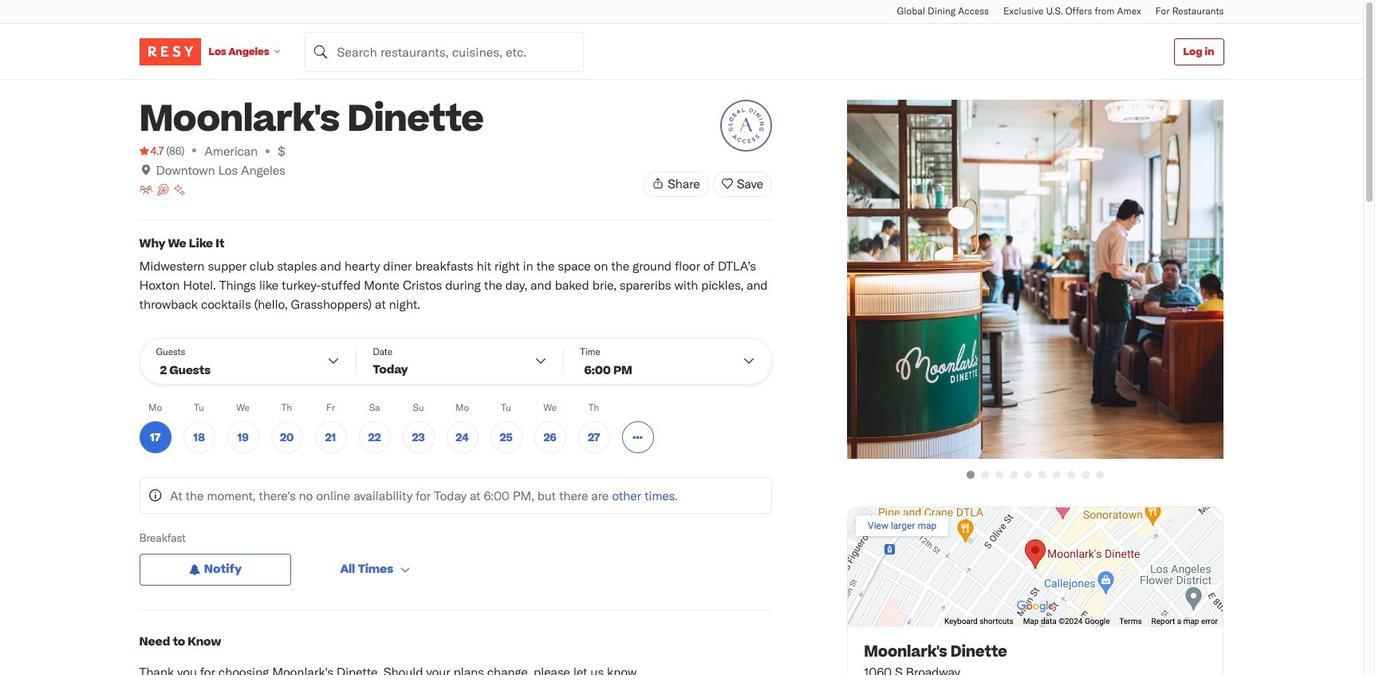 Task type: describe. For each thing, give the bounding box(es) containing it.
Search restaurants, cuisines, etc. text field
[[304, 32, 584, 71]]



Task type: vqa. For each thing, say whether or not it's contained in the screenshot.
4.7 out of 5 stars IMAGE
yes



Task type: locate. For each thing, give the bounding box(es) containing it.
None field
[[304, 32, 584, 71]]

4.7 out of 5 stars image
[[139, 143, 164, 159]]



